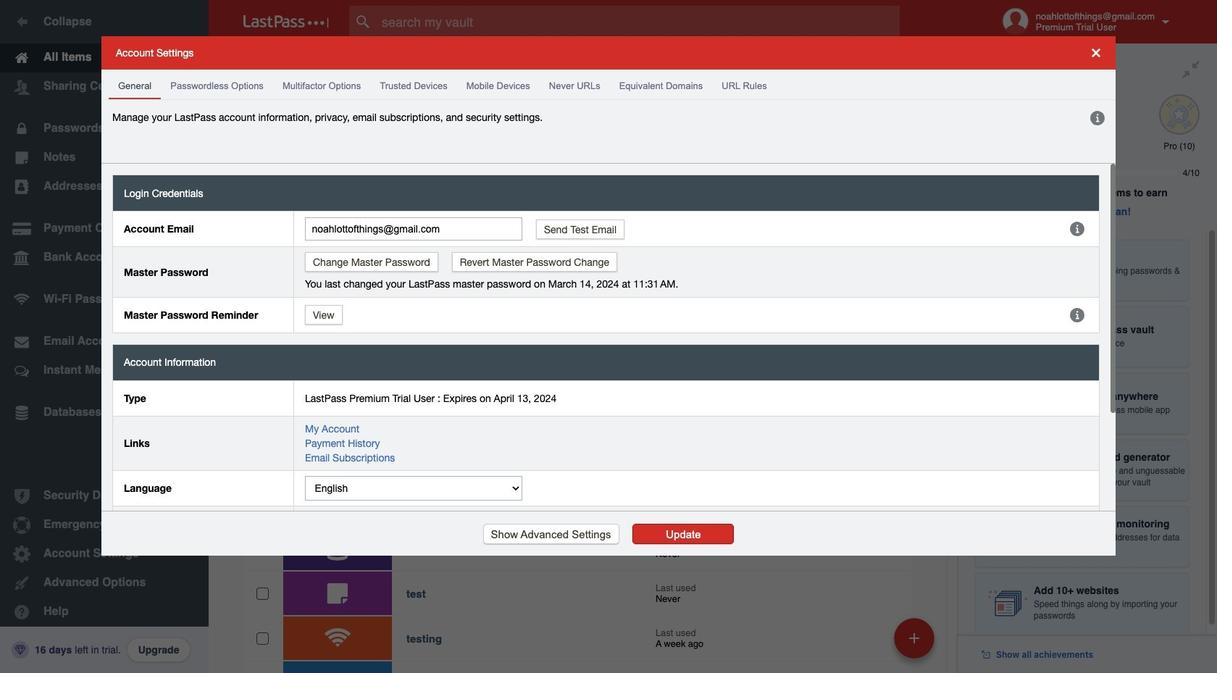 Task type: vqa. For each thing, say whether or not it's contained in the screenshot.
New item 'element'
no



Task type: describe. For each thing, give the bounding box(es) containing it.
lastpass image
[[243, 15, 329, 28]]

Search search field
[[349, 6, 928, 38]]

vault options navigation
[[209, 43, 958, 87]]

main navigation navigation
[[0, 0, 209, 673]]



Task type: locate. For each thing, give the bounding box(es) containing it.
new item image
[[909, 633, 919, 643]]

new item navigation
[[889, 614, 943, 673]]

search my vault text field
[[349, 6, 928, 38]]



